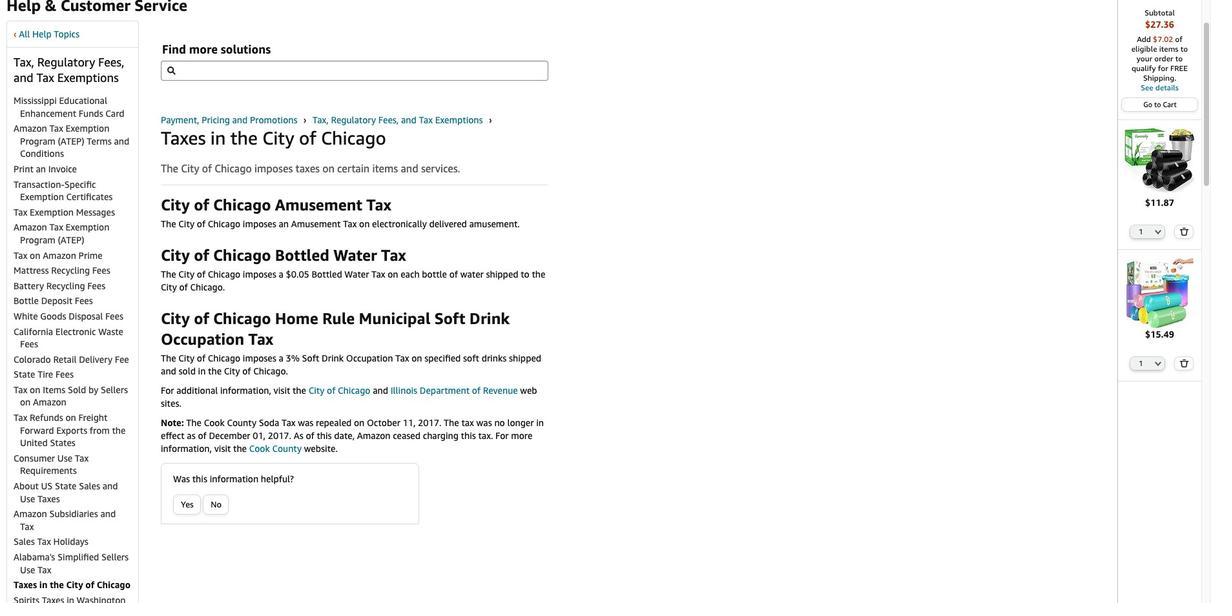 Task type: locate. For each thing, give the bounding box(es) containing it.
cook
[[204, 418, 225, 429], [249, 444, 270, 455]]

the
[[231, 127, 258, 149], [532, 269, 546, 280], [208, 366, 222, 377], [293, 385, 306, 396], [112, 425, 126, 436], [233, 444, 247, 455], [50, 580, 64, 591]]

in inside the cook county soda tax was repealed on october 11, 2017. the tax was no longer in effect as of december 01, 2017. as of this date, amazon ceased charging this tax.             for more information, visit the
[[537, 418, 544, 429]]

0 vertical spatial state
[[14, 369, 35, 380]]

in right longer
[[537, 418, 544, 429]]

of inside of eligible items to your order to qualify for free shipping.
[[1176, 34, 1183, 44]]

0 vertical spatial fees,
[[98, 55, 124, 69]]

on up refunds
[[20, 397, 31, 408]]

0 horizontal spatial soft
[[302, 353, 320, 364]]

soft
[[435, 310, 466, 328], [302, 353, 320, 364]]

sales up alabama's
[[14, 537, 35, 548]]

see
[[1142, 83, 1154, 92]]

information, up the soda
[[220, 385, 271, 396]]

a left $0.05 on the top
[[279, 269, 284, 280]]

city of chicago amusement tax the city of chicago imposes an amusement tax on electronically delivered amusement.
[[161, 196, 520, 230]]

1 vertical spatial county
[[272, 444, 302, 455]]

waste
[[98, 326, 123, 337]]

sellers right simplified
[[101, 552, 129, 563]]

1 horizontal spatial tax,
[[313, 114, 329, 125]]

$0.05
[[286, 269, 309, 280]]

1 horizontal spatial chicago.
[[253, 366, 288, 377]]

taxes in the city of chicago article
[[161, 127, 549, 456]]

0 horizontal spatial chicago.
[[190, 282, 225, 293]]

order
[[1155, 54, 1174, 63]]

1 vertical spatial more
[[511, 431, 533, 442]]

on up date, on the left bottom of the page
[[354, 418, 365, 429]]

by
[[89, 384, 98, 395]]

taxes down alabama's
[[14, 580, 37, 591]]

amusement down the city of chicago imposes taxes on certain items and services.
[[275, 196, 363, 214]]

tax on items sold by sellers on amazon link
[[14, 384, 128, 408]]

for up sites.
[[161, 385, 174, 396]]

amazon down the october
[[357, 431, 391, 442]]

items right certain
[[373, 162, 398, 175]]

1 vertical spatial 2017.
[[268, 431, 292, 442]]

recycling down mattress recycling fees link
[[46, 280, 85, 291]]

0 vertical spatial for
[[161, 385, 174, 396]]

website.
[[304, 444, 338, 455]]

0 horizontal spatial cook
[[204, 418, 225, 429]]

0 horizontal spatial information,
[[161, 444, 212, 455]]

more
[[189, 42, 218, 56], [511, 431, 533, 442]]

in inside city of chicago home rule municipal soft drink occupation tax the city of chicago imposes a 3% soft drink occupation tax on specified soft drinks             shipped and sold in the city of chicago.
[[198, 366, 206, 377]]

on right the taxes
[[323, 162, 335, 175]]

1 vertical spatial occupation
[[346, 353, 393, 364]]

1 horizontal spatial items
[[1160, 44, 1179, 54]]

colorado retail delivery fee link
[[14, 354, 129, 365]]

on inside city of chicago amusement tax the city of chicago imposes an amusement tax on electronically delivered amusement.
[[359, 219, 370, 230]]

the inside the cook county soda tax was repealed on october 11, 2017. the tax was no longer in effect as of december 01, 2017. as of this date, amazon ceased charging this tax.             for more information, visit the
[[233, 444, 247, 455]]

shipped right water
[[486, 269, 519, 280]]

taxes
[[296, 162, 320, 175]]

0 vertical spatial county
[[227, 418, 257, 429]]

1 vertical spatial state
[[55, 481, 77, 492]]

shipped inside the city of chicago bottled water tax the city of chicago imposes a $0.05 bottled water tax on each bottle of water shipped             to the city of chicago.
[[486, 269, 519, 280]]

(atep) up tax on amazon prime link
[[58, 235, 84, 246]]

items inside of eligible items to your order to qualify for free shipping.
[[1160, 44, 1179, 54]]

2 vertical spatial taxes
[[14, 580, 37, 591]]

0 vertical spatial an
[[36, 164, 46, 174]]

taxes in the city of chicago
[[161, 127, 386, 149]]

colorado
[[14, 354, 51, 365]]

1 horizontal spatial an
[[279, 219, 289, 230]]

1 was from the left
[[298, 418, 314, 429]]

fees
[[92, 265, 110, 276], [87, 280, 105, 291], [75, 296, 93, 307], [105, 311, 123, 322], [20, 339, 38, 350], [56, 369, 74, 380]]

water up the rule
[[345, 269, 369, 280]]

municipal
[[359, 310, 431, 328]]

city
[[262, 127, 295, 149], [181, 162, 199, 175], [161, 196, 190, 214], [179, 219, 195, 230], [161, 247, 190, 265], [179, 269, 195, 280], [161, 282, 177, 293], [161, 310, 190, 328], [179, 353, 195, 364], [224, 366, 240, 377], [309, 385, 325, 396], [66, 580, 83, 591]]

to right order
[[1176, 54, 1184, 63]]

1 horizontal spatial soft
[[435, 310, 466, 328]]

occupation up sold
[[161, 331, 245, 349]]

1 vertical spatial program
[[20, 235, 55, 246]]

and
[[14, 70, 33, 85], [232, 114, 248, 125], [401, 114, 417, 125], [114, 136, 129, 147], [401, 162, 419, 175], [161, 366, 176, 377], [373, 385, 388, 396], [103, 481, 118, 492], [100, 509, 116, 520]]

0 vertical spatial regulatory
[[37, 55, 95, 69]]

0 vertical spatial taxes
[[161, 127, 206, 149]]

california
[[14, 326, 53, 337]]

1 vertical spatial fees,
[[379, 114, 399, 125]]

1 horizontal spatial regulatory
[[331, 114, 376, 125]]

1 for $11.87
[[1140, 227, 1144, 236]]

certificates
[[66, 191, 113, 202]]

rule
[[323, 310, 355, 328]]

more down longer
[[511, 431, 533, 442]]

1 1 from the top
[[1140, 227, 1144, 236]]

11,
[[403, 418, 416, 429]]

solutions
[[221, 42, 271, 56]]

city of chicago home rule municipal soft drink occupation tax the city of chicago imposes a 3% soft drink occupation tax on specified soft drinks             shipped and sold in the city of chicago.
[[161, 310, 542, 377]]

california electronic waste fees link
[[14, 326, 123, 350]]

no
[[211, 500, 222, 510]]

0 horizontal spatial fees,
[[98, 55, 124, 69]]

soft right 3%
[[302, 353, 320, 364]]

0 vertical spatial chicago.
[[190, 282, 225, 293]]

2 1 from the top
[[1140, 360, 1144, 368]]

0 horizontal spatial state
[[14, 369, 35, 380]]

a left 3%
[[279, 353, 284, 364]]

1 vertical spatial recycling
[[46, 280, 85, 291]]

(atep) left terms
[[58, 136, 84, 147]]

0 vertical spatial items
[[1160, 44, 1179, 54]]

exemptions up services.
[[435, 114, 483, 125]]

in down alabama's
[[39, 580, 48, 591]]

subtotal $27.36
[[1145, 8, 1176, 30]]

shipped right drinks
[[509, 353, 542, 364]]

1 › from the left
[[304, 114, 307, 125]]

0 vertical spatial cook
[[204, 418, 225, 429]]

items inside taxes in the city of chicago article
[[373, 162, 398, 175]]

3%
[[286, 353, 300, 364]]

soft up specified
[[435, 310, 466, 328]]

imposes inside city of chicago amusement tax the city of chicago imposes an amusement tax on electronically delivered amusement.
[[243, 219, 277, 230]]

home
[[275, 310, 318, 328]]

regulatory up certain
[[331, 114, 376, 125]]

about us state sales and use taxes link
[[14, 481, 118, 505]]

1 vertical spatial a
[[279, 353, 284, 364]]

use down alabama's
[[20, 565, 35, 576]]

1 vertical spatial cook
[[249, 444, 270, 455]]

delete image
[[1180, 360, 1190, 368]]

regulatory inside the 'tax, regulatory fees, and tax exemptions'
[[37, 55, 95, 69]]

payment, pricing and promotions › tax, regulatory fees, and tax exemptions ›
[[161, 114, 495, 125]]

2 horizontal spatial taxes
[[161, 127, 206, 149]]

drink up 'for additional information, visit the city of chicago and illinois department of revenue'
[[322, 353, 344, 364]]

$27.36
[[1146, 19, 1175, 30]]

on inside city of chicago home rule municipal soft drink occupation tax the city of chicago imposes a 3% soft drink occupation tax on specified soft drinks             shipped and sold in the city of chicago.
[[412, 353, 422, 364]]

holidays
[[53, 537, 88, 548]]

program
[[20, 136, 55, 147], [20, 235, 55, 246]]

fees, up educational
[[98, 55, 124, 69]]

on left each on the left top of the page
[[388, 269, 398, 280]]

0 horizontal spatial items
[[373, 162, 398, 175]]

drink up drinks
[[470, 310, 510, 328]]

0 horizontal spatial more
[[189, 42, 218, 56]]

visit inside the cook county soda tax was repealed on october 11, 2017. the tax was no longer in effect as of december 01, 2017. as of this date, amazon ceased charging this tax.             for more information, visit the
[[214, 444, 231, 455]]

1 program from the top
[[20, 136, 55, 147]]

taxes down payment,
[[161, 127, 206, 149]]

sites.
[[161, 398, 182, 409]]

tax inside the 'tax, regulatory fees, and tax exemptions'
[[36, 70, 54, 85]]

1 horizontal spatial exemptions
[[435, 114, 483, 125]]

the inside the city of chicago bottled water tax the city of chicago imposes a $0.05 bottled water tax on each bottle of water shipped             to the city of chicago.
[[532, 269, 546, 280]]

taxes inside article
[[161, 127, 206, 149]]

0 vertical spatial sales
[[79, 481, 100, 492]]

0 vertical spatial exemptions
[[57, 70, 119, 85]]

tax, down all
[[14, 55, 34, 69]]

0 horizontal spatial this
[[192, 474, 207, 485]]

$7.02
[[1154, 34, 1174, 44]]

disposal
[[69, 311, 103, 322]]

recycling
[[51, 265, 90, 276], [46, 280, 85, 291]]

was
[[173, 474, 190, 485]]

exemptions up educational
[[57, 70, 119, 85]]

bottled right $0.05 on the top
[[312, 269, 342, 280]]

cook up december
[[204, 418, 225, 429]]

0 vertical spatial (atep)
[[58, 136, 84, 147]]

0 vertical spatial shipped
[[486, 269, 519, 280]]

0 vertical spatial program
[[20, 136, 55, 147]]

state right us
[[55, 481, 77, 492]]

1 horizontal spatial state
[[55, 481, 77, 492]]

for down no
[[496, 431, 509, 442]]

cook county link
[[249, 444, 302, 455]]

united
[[20, 438, 48, 449]]

sales
[[79, 481, 100, 492], [14, 537, 35, 548]]

1 vertical spatial an
[[279, 219, 289, 230]]

information
[[210, 474, 259, 485]]

information,
[[220, 385, 271, 396], [161, 444, 212, 455]]

visit down december
[[214, 444, 231, 455]]

1 horizontal spatial information,
[[220, 385, 271, 396]]

recycling up the battery recycling fees link
[[51, 265, 90, 276]]

amazon down 'tax exemption messages' link
[[14, 222, 47, 233]]

additional
[[177, 385, 218, 396]]

1.2 gallon/330pcs strong trash bags colorful clear garbage bags by teivio, bathroom trash can bin liners, small plastic bags for home office kitchen, multicolor image
[[1125, 258, 1196, 329]]

visit down 3%
[[274, 385, 290, 396]]

web
[[521, 385, 538, 396]]

states
[[50, 438, 76, 449]]

amusement up $0.05 on the top
[[291, 219, 341, 230]]

print
[[14, 164, 33, 174]]

the inside city of chicago home rule municipal soft drink occupation tax the city of chicago imposes a 3% soft drink occupation tax on specified soft drinks             shipped and sold in the city of chicago.
[[208, 366, 222, 377]]

1 horizontal spatial was
[[477, 418, 492, 429]]

chicago.
[[190, 282, 225, 293], [253, 366, 288, 377]]

1 vertical spatial information,
[[161, 444, 212, 455]]

shipped inside city of chicago home rule municipal soft drink occupation tax the city of chicago imposes a 3% soft drink occupation tax on specified soft drinks             shipped and sold in the city of chicago.
[[509, 353, 542, 364]]

eligible
[[1132, 44, 1158, 54]]

2 › from the left
[[489, 114, 492, 125]]

cook down the 01,
[[249, 444, 270, 455]]

state down colorado
[[14, 369, 35, 380]]

use down about
[[20, 494, 35, 505]]

specified
[[425, 353, 461, 364]]

1 horizontal spatial fees,
[[379, 114, 399, 125]]

the inside city of chicago home rule municipal soft drink occupation tax the city of chicago imposes a 3% soft drink occupation tax on specified soft drinks             shipped and sold in the city of chicago.
[[161, 353, 176, 364]]

0 horizontal spatial occupation
[[161, 331, 245, 349]]

1 horizontal spatial visit
[[274, 385, 290, 396]]

1 vertical spatial drink
[[322, 353, 344, 364]]

sold
[[179, 366, 196, 377]]

1 for $15.49
[[1140, 360, 1144, 368]]

1 vertical spatial 1
[[1140, 360, 1144, 368]]

program up conditions
[[20, 136, 55, 147]]

0 horizontal spatial tax,
[[14, 55, 34, 69]]

use down states
[[57, 453, 72, 464]]

2017. up cook county link
[[268, 431, 292, 442]]

regulatory
[[37, 55, 95, 69], [331, 114, 376, 125]]

1 horizontal spatial for
[[496, 431, 509, 442]]

0 horizontal spatial county
[[227, 418, 257, 429]]

items up for
[[1160, 44, 1179, 54]]

bottled up $0.05 on the top
[[275, 247, 330, 265]]

1 vertical spatial use
[[20, 494, 35, 505]]

1 vertical spatial (atep)
[[58, 235, 84, 246]]

0 horizontal spatial visit
[[214, 444, 231, 455]]

0 horizontal spatial exemptions
[[57, 70, 119, 85]]

1 vertical spatial soft
[[302, 353, 320, 364]]

2 (atep) from the top
[[58, 235, 84, 246]]

0 horizontal spatial regulatory
[[37, 55, 95, 69]]

mattress recycling fees link
[[14, 265, 110, 276]]

was up as
[[298, 418, 314, 429]]

1 vertical spatial regulatory
[[331, 114, 376, 125]]

to inside the city of chicago bottled water tax the city of chicago imposes a $0.05 bottled water tax on each bottle of water shipped             to the city of chicago.
[[521, 269, 530, 280]]

0 vertical spatial a
[[279, 269, 284, 280]]

to right water
[[521, 269, 530, 280]]

amazon up mattress recycling fees link
[[43, 250, 76, 261]]

water down city of chicago amusement tax the city of chicago imposes an amusement tax on electronically delivered amusement.
[[334, 247, 377, 265]]

occupation up web sites. at bottom
[[346, 353, 393, 364]]

0 vertical spatial recycling
[[51, 265, 90, 276]]

1 horizontal spatial 2017.
[[418, 418, 442, 429]]

sales up subsidiaries
[[79, 481, 100, 492]]

0 horizontal spatial sales
[[14, 537, 35, 548]]

tax exemption messages link
[[14, 207, 115, 218]]

subsidiaries
[[49, 509, 98, 520]]

all
[[19, 28, 30, 39]]

tax
[[36, 70, 54, 85], [419, 114, 433, 125], [49, 123, 63, 134], [367, 196, 392, 214], [14, 207, 27, 218], [343, 219, 357, 230], [49, 222, 63, 233], [381, 247, 406, 265], [14, 250, 27, 261], [372, 269, 386, 280], [249, 331, 274, 349], [396, 353, 409, 364], [14, 384, 27, 395], [14, 412, 27, 423], [282, 418, 296, 429], [75, 453, 89, 464], [20, 521, 34, 532], [37, 537, 51, 548], [37, 565, 51, 576]]

transaction-
[[14, 179, 64, 190]]

0 vertical spatial tax,
[[14, 55, 34, 69]]

for
[[161, 385, 174, 396], [496, 431, 509, 442]]

information, down as
[[161, 444, 212, 455]]

0 horizontal spatial drink
[[322, 353, 344, 364]]

0 horizontal spatial ›
[[304, 114, 307, 125]]

department
[[420, 385, 470, 396]]

0 horizontal spatial taxes
[[14, 580, 37, 591]]

this down tax
[[461, 431, 476, 442]]

None submit
[[1176, 225, 1193, 238], [1176, 358, 1193, 371], [1176, 225, 1193, 238], [1176, 358, 1193, 371]]

1 left dropdown image
[[1140, 227, 1144, 236]]

sellers right by
[[101, 384, 128, 395]]

free
[[1171, 63, 1189, 73]]

imposes inside city of chicago home rule municipal soft drink occupation tax the city of chicago imposes a 3% soft drink occupation tax on specified soft drinks             shipped and sold in the city of chicago.
[[243, 353, 277, 364]]

an down conditions
[[36, 164, 46, 174]]

2 horizontal spatial this
[[461, 431, 476, 442]]

go to cart link
[[1123, 98, 1198, 111]]

on up mattress on the top left of page
[[30, 250, 40, 261]]

to
[[1181, 44, 1189, 54], [1176, 54, 1184, 63], [1155, 100, 1162, 109], [521, 269, 530, 280]]

county up december
[[227, 418, 257, 429]]

note:
[[161, 418, 186, 429]]

1 vertical spatial items
[[373, 162, 398, 175]]

an inside mississippi educational enhancement funds card amazon tax exemption program (atep) terms and conditions print an invoice transaction-specific exemption certificates tax exemption messages amazon tax exemption program (atep) tax on amazon prime mattress recycling fees battery recycling fees bottle deposit fees white goods disposal fees california electronic waste fees colorado retail delivery fee state tire fees tax on items sold by sellers on amazon tax refunds on freight forward exports from the united states consumer use tax requirements about us state sales and use taxes amazon subsidiaries and tax sales tax holidays alabama's simplified sellers use tax taxes in the city of chicago
[[36, 164, 46, 174]]

fees, down find more solutions search box
[[379, 114, 399, 125]]

on left specified
[[412, 353, 422, 364]]

county down as
[[272, 444, 302, 455]]

0 horizontal spatial was
[[298, 418, 314, 429]]

forward
[[20, 425, 54, 436]]

1 horizontal spatial more
[[511, 431, 533, 442]]

2 a from the top
[[279, 353, 284, 364]]

tax, right promotions at the top left of the page
[[313, 114, 329, 125]]

this right was
[[192, 474, 207, 485]]

0 vertical spatial 1
[[1140, 227, 1144, 236]]

2017. up charging
[[418, 418, 442, 429]]

1 vertical spatial chicago.
[[253, 366, 288, 377]]

0 vertical spatial drink
[[470, 310, 510, 328]]

taxes
[[161, 127, 206, 149], [37, 494, 60, 505], [14, 580, 37, 591]]

1 horizontal spatial ›
[[489, 114, 492, 125]]

services.
[[421, 162, 461, 175]]

0 horizontal spatial an
[[36, 164, 46, 174]]

transaction-specific exemption certificates link
[[14, 179, 113, 202]]

1 a from the top
[[279, 269, 284, 280]]

battery
[[14, 280, 44, 291]]

information, inside the cook county soda tax was repealed on october 11, 2017. the tax was no longer in effect as of december 01, 2017. as of this date, amazon ceased charging this tax.             for more information, visit the
[[161, 444, 212, 455]]

tax, regulatory fees, and tax exemptions link
[[313, 114, 486, 125]]

1 left dropdown icon
[[1140, 360, 1144, 368]]

a inside the city of chicago bottled water tax the city of chicago imposes a $0.05 bottled water tax on each bottle of water shipped             to the city of chicago.
[[279, 269, 284, 280]]

this up the website.
[[317, 431, 332, 442]]

and inside city of chicago home rule municipal soft drink occupation tax the city of chicago imposes a 3% soft drink occupation tax on specified soft drinks             shipped and sold in the city of chicago.
[[161, 366, 176, 377]]

1 (atep) from the top
[[58, 136, 84, 147]]

1 vertical spatial for
[[496, 431, 509, 442]]

more inside the cook county soda tax was repealed on october 11, 2017. the tax was no longer in effect as of december 01, 2017. as of this date, amazon ceased charging this tax.             for more information, visit the
[[511, 431, 533, 442]]

amazon down enhancement
[[14, 123, 47, 134]]

more right find
[[189, 42, 218, 56]]

0 vertical spatial sellers
[[101, 384, 128, 395]]

fees,
[[98, 55, 124, 69], [379, 114, 399, 125]]

tax inside the cook county soda tax was repealed on october 11, 2017. the tax was no longer in effect as of december 01, 2017. as of this date, amazon ceased charging this tax.             for more information, visit the
[[282, 418, 296, 429]]

in right sold
[[198, 366, 206, 377]]

was up tax.
[[477, 418, 492, 429]]

No submit
[[204, 496, 228, 515]]

on left electronically
[[359, 219, 370, 230]]

an up $0.05 on the top
[[279, 219, 289, 230]]

regulatory down "topics"
[[37, 55, 95, 69]]

1 horizontal spatial taxes
[[37, 494, 60, 505]]

drink
[[470, 310, 510, 328], [322, 353, 344, 364]]

1 vertical spatial sales
[[14, 537, 35, 548]]

taxes down us
[[37, 494, 60, 505]]

program up tax on amazon prime link
[[20, 235, 55, 246]]



Task type: describe. For each thing, give the bounding box(es) containing it.
exemption down transaction-
[[20, 191, 64, 202]]

on inside the city of chicago bottled water tax the city of chicago imposes a $0.05 bottled water tax on each bottle of water shipped             to the city of chicago.
[[388, 269, 398, 280]]

go
[[1144, 100, 1153, 109]]

dropdown image
[[1156, 361, 1162, 367]]

add
[[1138, 34, 1152, 44]]

payment, pricing and promotions link
[[161, 114, 300, 125]]

1 horizontal spatial occupation
[[346, 353, 393, 364]]

a inside city of chicago home rule municipal soft drink occupation tax the city of chicago imposes a 3% soft drink occupation tax on specified soft drinks             shipped and sold in the city of chicago.
[[279, 353, 284, 364]]

chicago. inside the city of chicago bottled water tax the city of chicago imposes a $0.05 bottled water tax on each bottle of water shipped             to the city of chicago.
[[190, 282, 225, 293]]

county inside the cook county soda tax was repealed on october 11, 2017. the tax was no longer in effect as of december 01, 2017. as of this date, amazon ceased charging this tax.             for more information, visit the
[[227, 418, 257, 429]]

1 vertical spatial exemptions
[[435, 114, 483, 125]]

go to cart
[[1144, 100, 1177, 109]]

0 vertical spatial occupation
[[161, 331, 245, 349]]

alabama's
[[14, 552, 55, 563]]

as
[[187, 431, 196, 442]]

exemption down funds
[[66, 123, 110, 134]]

tax
[[462, 418, 474, 429]]

Yes submit
[[174, 496, 200, 515]]

0 vertical spatial water
[[334, 247, 377, 265]]

0 vertical spatial 2017.
[[418, 418, 442, 429]]

help
[[32, 28, 52, 39]]

add $7.02
[[1138, 34, 1176, 44]]

city inside mississippi educational enhancement funds card amazon tax exemption program (atep) terms and conditions print an invoice transaction-specific exemption certificates tax exemption messages amazon tax exemption program (atep) tax on amazon prime mattress recycling fees battery recycling fees bottle deposit fees white goods disposal fees california electronic waste fees colorado retail delivery fee state tire fees tax on items sold by sellers on amazon tax refunds on freight forward exports from the united states consumer use tax requirements about us state sales and use taxes amazon subsidiaries and tax sales tax holidays alabama's simplified sellers use tax taxes in the city of chicago
[[66, 580, 83, 591]]

chicago inside mississippi educational enhancement funds card amazon tax exemption program (atep) terms and conditions print an invoice transaction-specific exemption certificates tax exemption messages amazon tax exemption program (atep) tax on amazon prime mattress recycling fees battery recycling fees bottle deposit fees white goods disposal fees california electronic waste fees colorado retail delivery fee state tire fees tax on items sold by sellers on amazon tax refunds on freight forward exports from the united states consumer use tax requirements about us state sales and use taxes amazon subsidiaries and tax sales tax holidays alabama's simplified sellers use tax taxes in the city of chicago
[[97, 580, 131, 591]]

in inside mississippi educational enhancement funds card amazon tax exemption program (atep) terms and conditions print an invoice transaction-specific exemption certificates tax exemption messages amazon tax exemption program (atep) tax on amazon prime mattress recycling fees battery recycling fees bottle deposit fees white goods disposal fees california electronic waste fees colorado retail delivery fee state tire fees tax on items sold by sellers on amazon tax refunds on freight forward exports from the united states consumer use tax requirements about us state sales and use taxes amazon subsidiaries and tax sales tax holidays alabama's simplified sellers use tax taxes in the city of chicago
[[39, 580, 48, 591]]

search image
[[167, 66, 176, 75]]

about
[[14, 481, 39, 492]]

0 vertical spatial soft
[[435, 310, 466, 328]]

of inside mississippi educational enhancement funds card amazon tax exemption program (atep) terms and conditions print an invoice transaction-specific exemption certificates tax exemption messages amazon tax exemption program (atep) tax on amazon prime mattress recycling fees battery recycling fees bottle deposit fees white goods disposal fees california electronic waste fees colorado retail delivery fee state tire fees tax on items sold by sellers on amazon tax refunds on freight forward exports from the united states consumer use tax requirements about us state sales and use taxes amazon subsidiaries and tax sales tax holidays alabama's simplified sellers use tax taxes in the city of chicago
[[86, 580, 94, 591]]

items
[[43, 384, 66, 395]]

amazon down items
[[33, 397, 66, 408]]

illinois
[[391, 385, 418, 396]]

longer
[[508, 418, 534, 429]]

soda
[[259, 418, 280, 429]]

chicago. inside city of chicago home rule municipal soft drink occupation tax the city of chicago imposes a 3% soft drink occupation tax on specified soft drinks             shipped and sold in the city of chicago.
[[253, 366, 288, 377]]

sold
[[68, 384, 86, 395]]

cart
[[1164, 100, 1177, 109]]

certain
[[337, 162, 370, 175]]

topics
[[54, 28, 80, 39]]

1 horizontal spatial sales
[[79, 481, 100, 492]]

exemption down messages
[[66, 222, 110, 233]]

city of chicago link
[[309, 385, 371, 396]]

promotions
[[250, 114, 298, 125]]

on down the "state tire fees" link
[[30, 384, 40, 395]]

0 vertical spatial visit
[[274, 385, 290, 396]]

1 vertical spatial bottled
[[312, 269, 342, 280]]

1 horizontal spatial cook
[[249, 444, 270, 455]]

to right go
[[1155, 100, 1162, 109]]

mississippi
[[14, 95, 57, 106]]

white goods disposal fees link
[[14, 311, 123, 322]]

delete image
[[1180, 227, 1190, 236]]

dropdown image
[[1156, 229, 1162, 234]]

simplified
[[58, 552, 99, 563]]

and inside the 'tax, regulatory fees, and tax exemptions'
[[14, 70, 33, 85]]

print an invoice link
[[14, 164, 77, 174]]

december
[[209, 431, 250, 442]]

the inside city of chicago amusement tax the city of chicago imposes an amusement tax on electronically delivered amusement.
[[161, 219, 176, 230]]

2 program from the top
[[20, 235, 55, 246]]

conditions
[[20, 148, 64, 159]]

state tire fees link
[[14, 369, 74, 380]]

yes
[[181, 500, 194, 510]]

for
[[1159, 63, 1169, 73]]

1 vertical spatial amusement
[[291, 219, 341, 230]]

cook inside the cook county soda tax was repealed on october 11, 2017. the tax was no longer in effect as of december 01, 2017. as of this date, amazon ceased charging this tax.             for more information, visit the
[[204, 418, 225, 429]]

in down "pricing"
[[211, 127, 226, 149]]

consumer
[[14, 453, 55, 464]]

exemptions inside the 'tax, regulatory fees, and tax exemptions'
[[57, 70, 119, 85]]

revenue
[[483, 385, 518, 396]]

tax, inside the 'tax, regulatory fees, and tax exemptions'
[[14, 55, 34, 69]]

1 horizontal spatial this
[[317, 431, 332, 442]]

deposit
[[41, 296, 72, 307]]

1 vertical spatial water
[[345, 269, 369, 280]]

hommaly 1.2 gallon 240 pcs small black trash bags, strong garbage bags, bathroom trash can bin liners unscented, mini plastic bags for office, waste basket liner, fit 3,4.5,6 liters, 0.5,0.8,1,1.2 gal image
[[1125, 125, 1196, 196]]

exemption up amazon tax exemption program (atep) link
[[30, 207, 74, 218]]

card
[[106, 108, 124, 119]]

1 vertical spatial sellers
[[101, 552, 129, 563]]

tax.
[[479, 431, 493, 442]]

bottle deposit fees link
[[14, 296, 93, 307]]

invoice
[[48, 164, 77, 174]]

bottle
[[422, 269, 447, 280]]

details
[[1156, 83, 1179, 92]]

for additional information, visit the city of chicago and illinois department of revenue
[[161, 385, 518, 396]]

terms
[[87, 136, 112, 147]]

1 vertical spatial taxes
[[37, 494, 60, 505]]

electronically
[[372, 219, 427, 230]]

amazon down about
[[14, 509, 47, 520]]

repealed
[[316, 418, 352, 429]]

each
[[401, 269, 420, 280]]

0 vertical spatial bottled
[[275, 247, 330, 265]]

specific
[[64, 179, 96, 190]]

payment,
[[161, 114, 199, 125]]

the cook county soda tax was repealed on october 11, 2017. the tax was no longer in effect as of december 01, 2017. as of this date, amazon ceased charging this tax.             for more information, visit the
[[161, 418, 544, 455]]

illinois department of revenue link
[[391, 385, 518, 396]]

amusement.
[[470, 219, 520, 230]]

2 was from the left
[[477, 418, 492, 429]]

city of chicago bottled water tax the city of chicago imposes a $0.05 bottled water tax on each bottle of water shipped             to the city of chicago.
[[161, 247, 546, 293]]

tire
[[38, 369, 53, 380]]

1 horizontal spatial drink
[[470, 310, 510, 328]]

ceased
[[393, 431, 421, 442]]

the city of chicago imposes taxes on certain items and services.
[[161, 162, 461, 175]]

no
[[495, 418, 505, 429]]

for inside the cook county soda tax was repealed on october 11, 2017. the tax was no longer in effect as of december 01, 2017. as of this date, amazon ceased charging this tax.             for more information, visit the
[[496, 431, 509, 442]]

water
[[461, 269, 484, 280]]

bottle
[[14, 296, 39, 307]]

delivered
[[429, 219, 467, 230]]

Find more solutions search field
[[161, 61, 549, 81]]

0 vertical spatial use
[[57, 453, 72, 464]]

exports
[[56, 425, 87, 436]]

an inside city of chicago amusement tax the city of chicago imposes an amusement tax on electronically delivered amusement.
[[279, 219, 289, 230]]

messages
[[76, 207, 115, 218]]

0 vertical spatial information,
[[220, 385, 271, 396]]

amazon inside the cook county soda tax was repealed on october 11, 2017. the tax was no longer in effect as of december 01, 2017. as of this date, amazon ceased charging this tax.             for more information, visit the
[[357, 431, 391, 442]]

1 vertical spatial tax,
[[313, 114, 329, 125]]

fee
[[115, 354, 129, 365]]

1 horizontal spatial county
[[272, 444, 302, 455]]

alabama's simplified sellers use tax link
[[14, 552, 129, 576]]

to up free
[[1181, 44, 1189, 54]]

effect
[[161, 431, 185, 442]]

see details link
[[1125, 83, 1196, 92]]

2 vertical spatial use
[[20, 565, 35, 576]]

battery recycling fees link
[[14, 280, 105, 291]]

white
[[14, 311, 38, 322]]

helpful?
[[261, 474, 294, 485]]

qualify
[[1132, 63, 1157, 73]]

electronic
[[55, 326, 96, 337]]

funds
[[79, 108, 103, 119]]

delivery
[[79, 354, 113, 365]]

web sites.
[[161, 385, 538, 409]]

0 horizontal spatial 2017.
[[268, 431, 292, 442]]

subtotal
[[1145, 8, 1176, 17]]

on inside the cook county soda tax was repealed on october 11, 2017. the tax was no longer in effect as of december 01, 2017. as of this date, amazon ceased charging this tax.             for more information, visit the
[[354, 418, 365, 429]]

as
[[294, 431, 304, 442]]

cook county website.
[[249, 444, 338, 455]]

mississippi educational enhancement funds card link
[[14, 95, 124, 119]]

the inside the city of chicago bottled water tax the city of chicago imposes a $0.05 bottled water tax on each bottle of water shipped             to the city of chicago.
[[161, 269, 176, 280]]

01,
[[253, 431, 266, 442]]

us
[[41, 481, 53, 492]]

0 vertical spatial amusement
[[275, 196, 363, 214]]

on up the exports
[[66, 412, 76, 423]]

fees, inside the 'tax, regulatory fees, and tax exemptions'
[[98, 55, 124, 69]]

prime
[[79, 250, 103, 261]]

‹
[[14, 28, 17, 39]]

imposes inside the city of chicago bottled water tax the city of chicago imposes a $0.05 bottled water tax on each bottle of water shipped             to the city of chicago.
[[243, 269, 277, 280]]



Task type: vqa. For each thing, say whether or not it's contained in the screenshot.
search field within the navigation "navigation"
no



